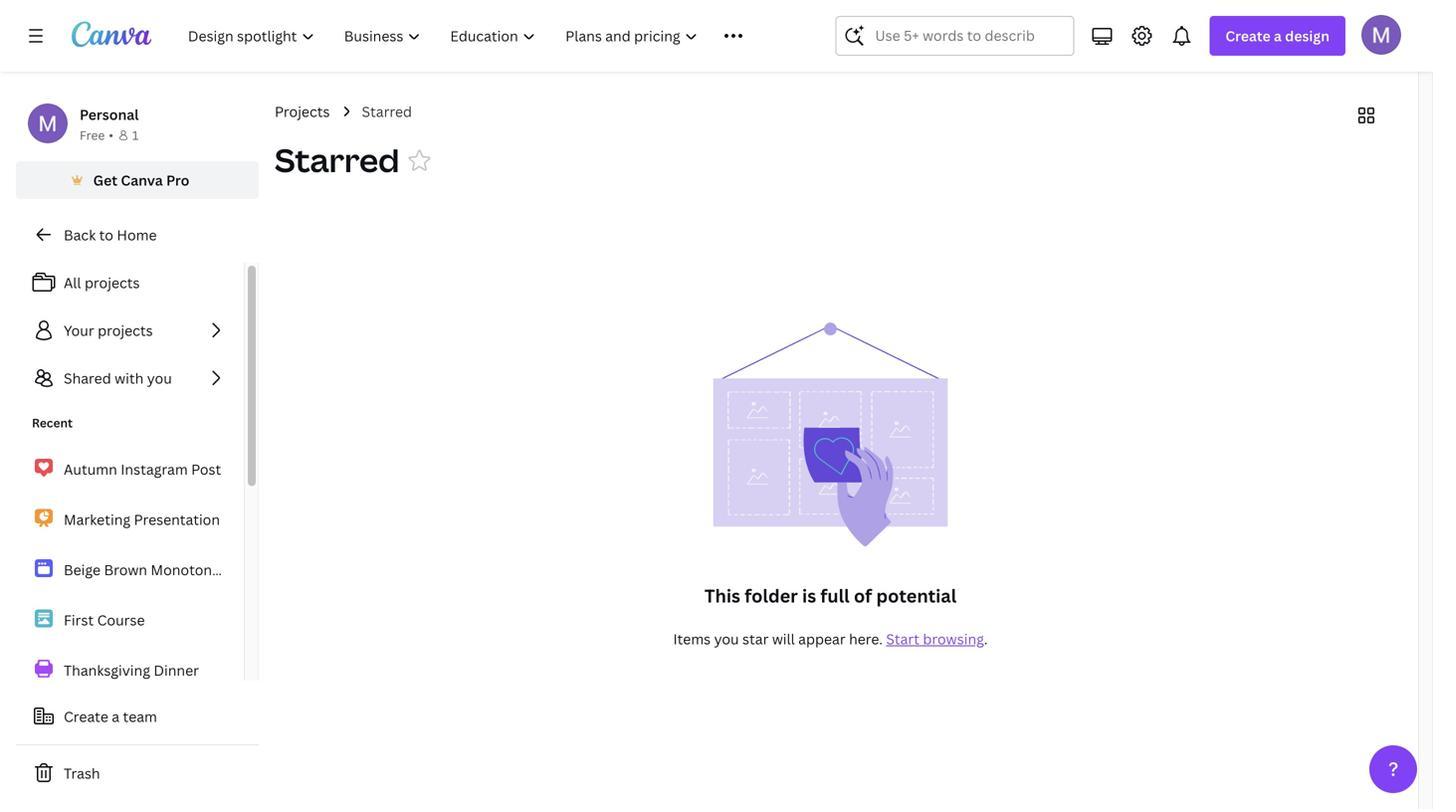 Task type: describe. For each thing, give the bounding box(es) containing it.
pro
[[166, 171, 189, 190]]

marketing presentation
[[64, 510, 220, 529]]

0 horizontal spatial you
[[147, 369, 172, 388]]

course
[[97, 610, 145, 629]]

a for design
[[1274, 26, 1282, 45]]

start browsing link
[[886, 630, 984, 648]]

star
[[743, 630, 769, 648]]

create a team button
[[16, 697, 259, 737]]

full
[[820, 584, 850, 608]]

first course link
[[16, 599, 244, 641]]

list containing all projects
[[16, 263, 244, 398]]

folder
[[745, 584, 798, 608]]

personal
[[80, 105, 139, 124]]

this folder is full of potential
[[704, 584, 957, 608]]

design
[[1285, 26, 1330, 45]]

get canva pro button
[[16, 161, 259, 199]]

projects for your projects
[[98, 321, 153, 340]]

your projects link
[[16, 311, 244, 350]]

start
[[886, 630, 920, 648]]

create a design
[[1226, 26, 1330, 45]]

back to home link
[[16, 215, 259, 255]]

thanksgiving dinner
[[64, 661, 199, 680]]

your
[[64, 321, 94, 340]]

will
[[772, 630, 795, 648]]

.
[[984, 630, 988, 648]]

trash
[[64, 764, 100, 783]]

create for create a team
[[64, 707, 108, 726]]

1
[[132, 127, 139, 143]]

0 vertical spatial starred
[[362, 102, 412, 121]]

autumn instagram post link
[[16, 448, 244, 490]]

appear
[[798, 630, 846, 648]]

free
[[80, 127, 105, 143]]

projects link
[[275, 101, 330, 122]]

here.
[[849, 630, 883, 648]]

to
[[99, 225, 113, 244]]

instagram
[[121, 460, 188, 478]]

post
[[191, 460, 221, 478]]

shared
[[64, 369, 111, 388]]

is
[[802, 584, 816, 608]]

thanksgiving dinner link
[[16, 649, 244, 691]]



Task type: vqa. For each thing, say whether or not it's contained in the screenshot.
'Brand' button
no



Task type: locate. For each thing, give the bounding box(es) containing it.
back
[[64, 225, 96, 244]]

home
[[117, 225, 157, 244]]

recent
[[32, 415, 73, 431]]

with
[[115, 369, 144, 388]]

a
[[1274, 26, 1282, 45], [112, 707, 120, 726]]

0 horizontal spatial a
[[112, 707, 120, 726]]

0 vertical spatial you
[[147, 369, 172, 388]]

0 vertical spatial projects
[[85, 273, 140, 292]]

1 vertical spatial starred
[[275, 138, 399, 182]]

•
[[109, 127, 113, 143]]

a for team
[[112, 707, 120, 726]]

potential
[[876, 584, 957, 608]]

1 horizontal spatial you
[[714, 630, 739, 648]]

1 vertical spatial list
[[16, 448, 244, 691]]

1 vertical spatial a
[[112, 707, 120, 726]]

maria williams image
[[1362, 15, 1401, 54]]

shared with you
[[64, 369, 172, 388]]

you
[[147, 369, 172, 388], [714, 630, 739, 648]]

0 vertical spatial create
[[1226, 26, 1271, 45]]

starred right projects
[[362, 102, 412, 121]]

create for create a design
[[1226, 26, 1271, 45]]

all projects
[[64, 273, 140, 292]]

1 vertical spatial projects
[[98, 321, 153, 340]]

a inside button
[[112, 707, 120, 726]]

get
[[93, 171, 117, 190]]

2 list from the top
[[16, 448, 244, 691]]

1 list from the top
[[16, 263, 244, 398]]

back to home
[[64, 225, 157, 244]]

marketing presentation link
[[16, 498, 244, 540]]

list containing autumn instagram post
[[16, 448, 244, 691]]

None search field
[[835, 16, 1074, 56]]

list
[[16, 263, 244, 398], [16, 448, 244, 691]]

dinner
[[154, 661, 199, 680]]

create inside button
[[64, 707, 108, 726]]

get canva pro
[[93, 171, 189, 190]]

first course
[[64, 610, 145, 629]]

starred
[[362, 102, 412, 121], [275, 138, 399, 182]]

0 vertical spatial a
[[1274, 26, 1282, 45]]

top level navigation element
[[175, 16, 788, 56], [175, 16, 788, 56]]

you right with
[[147, 369, 172, 388]]

browsing
[[923, 630, 984, 648]]

projects right the your
[[98, 321, 153, 340]]

free •
[[80, 127, 113, 143]]

create a design button
[[1210, 16, 1346, 56]]

of
[[854, 584, 872, 608]]

starred down projects
[[275, 138, 399, 182]]

shared with you link
[[16, 358, 244, 398]]

projects
[[275, 102, 330, 121]]

all
[[64, 273, 81, 292]]

1 horizontal spatial create
[[1226, 26, 1271, 45]]

a left design
[[1274, 26, 1282, 45]]

create a team
[[64, 707, 157, 726]]

1 vertical spatial you
[[714, 630, 739, 648]]

a left team
[[112, 707, 120, 726]]

your projects
[[64, 321, 153, 340]]

autumn
[[64, 460, 117, 478]]

canva
[[121, 171, 163, 190]]

projects for all projects
[[85, 273, 140, 292]]

1 horizontal spatial a
[[1274, 26, 1282, 45]]

1 vertical spatial create
[[64, 707, 108, 726]]

all projects link
[[16, 263, 244, 303]]

projects
[[85, 273, 140, 292], [98, 321, 153, 340]]

presentation
[[134, 510, 220, 529]]

autumn instagram post
[[64, 460, 221, 478]]

thanksgiving
[[64, 661, 150, 680]]

you left star
[[714, 630, 739, 648]]

create inside dropdown button
[[1226, 26, 1271, 45]]

create left design
[[1226, 26, 1271, 45]]

create down thanksgiving
[[64, 707, 108, 726]]

first
[[64, 610, 94, 629]]

items you star will appear here. start browsing .
[[673, 630, 988, 648]]

this
[[704, 584, 740, 608]]

create
[[1226, 26, 1271, 45], [64, 707, 108, 726]]

team
[[123, 707, 157, 726]]

items
[[673, 630, 711, 648]]

0 horizontal spatial create
[[64, 707, 108, 726]]

Search search field
[[875, 17, 1034, 55]]

a inside dropdown button
[[1274, 26, 1282, 45]]

0 vertical spatial list
[[16, 263, 244, 398]]

trash link
[[16, 753, 259, 793]]

projects right all at the top of page
[[85, 273, 140, 292]]

marketing
[[64, 510, 130, 529]]



